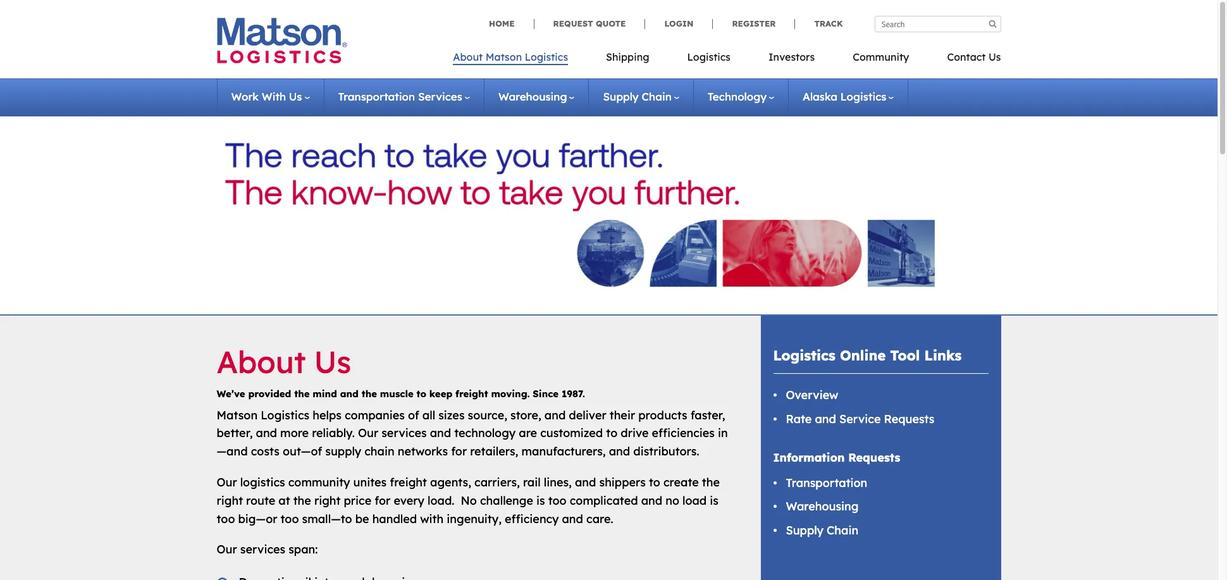 Task type: vqa. For each thing, say whether or not it's contained in the screenshot.
Us to the middle
yes



Task type: describe. For each thing, give the bounding box(es) containing it.
mind
[[313, 388, 337, 400]]

chain
[[365, 444, 395, 459]]

1 vertical spatial us
[[289, 90, 302, 103]]

price
[[344, 494, 372, 508]]

handled
[[373, 512, 417, 526]]

to inside the our logistics community unites freight agents, carriers, rail lines, and shippers to create the right route at the right price for every load.  no challenge is too complicated and no load is too big—or too small—to be handled with ingenuity, efficiency and care.
[[649, 475, 661, 490]]

overview
[[786, 388, 839, 403]]

chain inside logistics online tool links section
[[827, 524, 859, 538]]

source,
[[468, 408, 508, 423]]

distributors.
[[634, 444, 700, 459]]

rate and service requests
[[786, 412, 935, 427]]

2 right from the left
[[314, 494, 341, 508]]

request quote link
[[534, 18, 645, 29]]

rate
[[786, 412, 812, 427]]

freight inside the our logistics community unites freight agents, carriers, rail lines, and shippers to create the right route at the right price for every load.  no challenge is too complicated and no load is too big—or too small—to be handled with ingenuity, efficiency and care.
[[390, 475, 427, 490]]

care.
[[587, 512, 614, 526]]

our inside 'matson logistics helps companies of all sizes source, store, and deliver their products faster, better, and more reliably. our services and technology are customized to drive efficiencies in —and costs out—of supply chain networks for retailers, manufacturers, and distributors.'
[[358, 426, 379, 441]]

investors link
[[750, 47, 834, 73]]

customized
[[541, 426, 603, 441]]

provided
[[248, 388, 291, 400]]

1 horizontal spatial supply chain link
[[786, 524, 859, 538]]

about for about us
[[217, 343, 306, 381]]

matson logistics image
[[217, 18, 347, 63]]

retailers,
[[470, 444, 519, 459]]

transportation services link
[[338, 90, 470, 103]]

logistics online tool links section
[[745, 316, 1017, 580]]

2 is from the left
[[710, 494, 719, 508]]

and left "care."
[[562, 512, 584, 526]]

work
[[231, 90, 259, 103]]

in
[[718, 426, 728, 441]]

rate and service requests link
[[786, 412, 935, 427]]

contact us link
[[929, 47, 1002, 73]]

with
[[420, 512, 444, 526]]

quote
[[596, 18, 626, 28]]

all
[[423, 408, 436, 423]]

and left no
[[642, 494, 663, 508]]

unites
[[354, 475, 387, 490]]

work with us
[[231, 90, 302, 103]]

small—to
[[302, 512, 352, 526]]

0 vertical spatial warehousing
[[499, 90, 567, 103]]

community
[[853, 51, 910, 63]]

about for about matson logistics
[[453, 51, 483, 63]]

information requests
[[774, 451, 901, 465]]

0 vertical spatial supply chain link
[[603, 90, 680, 103]]

the up load
[[702, 475, 720, 490]]

logistics link
[[669, 47, 750, 73]]

challenge
[[480, 494, 534, 508]]

our for community
[[217, 475, 237, 490]]

home
[[489, 18, 515, 28]]

shippers
[[600, 475, 646, 490]]

and up complicated
[[575, 475, 597, 490]]

contact us
[[948, 51, 1002, 63]]

and down drive
[[609, 444, 631, 459]]

0 horizontal spatial chain
[[642, 90, 672, 103]]

alaska
[[803, 90, 838, 103]]

logistics inside 'matson logistics helps companies of all sizes source, store, and deliver their products faster, better, and more reliably. our services and technology are customized to drive efficiencies in —and costs out—of supply chain networks for retailers, manufacturers, and distributors.'
[[261, 408, 310, 423]]

our logistics community unites freight agents, carriers, rail lines, and shippers to create the right route at the right price for every load.  no challenge is too complicated and no load is too big—or too small—to be handled with ingenuity, efficiency and care.
[[217, 475, 720, 526]]

request
[[554, 18, 593, 28]]

alaska services image
[[225, 130, 993, 299]]

we've provided the mind and the muscle to keep freight moving. since 1987.
[[217, 388, 585, 400]]

1987.
[[562, 388, 585, 400]]

the left mind
[[294, 388, 310, 400]]

1 vertical spatial requests
[[849, 451, 901, 465]]

technology
[[455, 426, 516, 441]]

home link
[[489, 18, 534, 29]]

logistics online tool links
[[774, 347, 962, 365]]

alaska logistics link
[[803, 90, 895, 103]]

technology
[[708, 90, 767, 103]]

login link
[[645, 18, 713, 29]]

0 vertical spatial freight
[[456, 388, 488, 400]]

of
[[408, 408, 419, 423]]

no
[[666, 494, 680, 508]]

create
[[664, 475, 699, 490]]

track link
[[795, 18, 843, 29]]

to inside 'matson logistics helps companies of all sizes source, store, and deliver their products faster, better, and more reliably. our services and technology are customized to drive efficiencies in —and costs out—of supply chain networks for retailers, manufacturers, and distributors.'
[[607, 426, 618, 441]]

about us
[[217, 343, 351, 381]]

shipping
[[606, 51, 650, 63]]

about matson logistics link
[[453, 47, 587, 73]]

0 horizontal spatial services
[[240, 543, 286, 557]]

community
[[288, 475, 350, 490]]

moving.
[[491, 388, 530, 400]]

manufacturers,
[[522, 444, 606, 459]]

span:
[[289, 543, 318, 557]]

deliver
[[569, 408, 607, 423]]

are
[[519, 426, 537, 441]]

matson inside 'matson logistics helps companies of all sizes source, store, and deliver their products faster, better, and more reliably. our services and technology are customized to drive efficiencies in —and costs out—of supply chain networks for retailers, manufacturers, and distributors.'
[[217, 408, 258, 423]]

since
[[533, 388, 559, 400]]

investors
[[769, 51, 815, 63]]

with
[[262, 90, 286, 103]]

logistics down community "link"
[[841, 90, 887, 103]]

complicated
[[570, 494, 638, 508]]

transportation for transportation
[[786, 476, 868, 490]]

every
[[394, 494, 425, 508]]

keep
[[430, 388, 453, 400]]

store,
[[511, 408, 542, 423]]

overview link
[[786, 388, 839, 403]]

—and
[[217, 444, 248, 459]]

links
[[925, 347, 962, 365]]



Task type: locate. For each thing, give the bounding box(es) containing it.
0 vertical spatial requests
[[884, 412, 935, 427]]

1 vertical spatial supply
[[786, 524, 824, 538]]

and up costs
[[256, 426, 277, 441]]

matson inside 'link'
[[486, 51, 522, 63]]

sizes
[[439, 408, 465, 423]]

about up services
[[453, 51, 483, 63]]

service
[[840, 412, 881, 427]]

services down of
[[382, 426, 427, 441]]

chain
[[642, 90, 672, 103], [827, 524, 859, 538]]

reliably.
[[312, 426, 355, 441]]

supply
[[325, 444, 362, 459]]

1 vertical spatial services
[[240, 543, 286, 557]]

products
[[639, 408, 688, 423]]

warehousing link down transportation link
[[786, 500, 859, 514]]

out—of
[[283, 444, 322, 459]]

no
[[461, 494, 477, 508]]

1 vertical spatial for
[[375, 494, 391, 508]]

us up mind
[[314, 343, 351, 381]]

load
[[683, 494, 707, 508]]

our inside the our logistics community unites freight agents, carriers, rail lines, and shippers to create the right route at the right price for every load.  no challenge is too complicated and no load is too big—or too small—to be handled with ingenuity, efficiency and care.
[[217, 475, 237, 490]]

services down big—or
[[240, 543, 286, 557]]

route
[[246, 494, 276, 508]]

their
[[610, 408, 636, 423]]

1 horizontal spatial services
[[382, 426, 427, 441]]

supply chain link down shipping 'link'
[[603, 90, 680, 103]]

requests down rate and service requests link
[[849, 451, 901, 465]]

login
[[665, 18, 694, 28]]

0 horizontal spatial to
[[417, 388, 427, 400]]

and inside logistics online tool links section
[[815, 412, 837, 427]]

work with us link
[[231, 90, 310, 103]]

logistics
[[525, 51, 568, 63], [688, 51, 731, 63], [841, 90, 887, 103], [774, 347, 836, 365], [261, 408, 310, 423]]

1 horizontal spatial is
[[710, 494, 719, 508]]

and right rate
[[815, 412, 837, 427]]

logistics down login
[[688, 51, 731, 63]]

about inside about matson logistics 'link'
[[453, 51, 483, 63]]

2 horizontal spatial too
[[549, 494, 567, 508]]

0 vertical spatial matson
[[486, 51, 522, 63]]

0 vertical spatial supply chain
[[603, 90, 672, 103]]

the right at
[[293, 494, 311, 508]]

supply chain
[[603, 90, 672, 103], [786, 524, 859, 538]]

warehousing down transportation link
[[786, 500, 859, 514]]

chain down transportation link
[[827, 524, 859, 538]]

agents,
[[430, 475, 472, 490]]

2 vertical spatial us
[[314, 343, 351, 381]]

more
[[280, 426, 309, 441]]

for inside the our logistics community unites freight agents, carriers, rail lines, and shippers to create the right route at the right price for every load.  no challenge is too complicated and no load is too big—or too small—to be handled with ingenuity, efficiency and care.
[[375, 494, 391, 508]]

0 horizontal spatial supply chain link
[[603, 90, 680, 103]]

top menu navigation
[[453, 47, 1002, 73]]

too down at
[[281, 512, 299, 526]]

to left keep at the left of page
[[417, 388, 427, 400]]

rail
[[523, 475, 541, 490]]

transportation inside logistics online tool links section
[[786, 476, 868, 490]]

chain down shipping 'link'
[[642, 90, 672, 103]]

0 vertical spatial services
[[382, 426, 427, 441]]

the
[[294, 388, 310, 400], [362, 388, 377, 400], [702, 475, 720, 490], [293, 494, 311, 508]]

request quote
[[554, 18, 626, 28]]

logistics up 'more'
[[261, 408, 310, 423]]

is down rail
[[537, 494, 545, 508]]

register
[[733, 18, 776, 28]]

0 horizontal spatial us
[[289, 90, 302, 103]]

0 horizontal spatial matson
[[217, 408, 258, 423]]

too left big—or
[[217, 512, 235, 526]]

warehousing link down about matson logistics 'link'
[[499, 90, 575, 103]]

0 vertical spatial transportation
[[338, 90, 415, 103]]

efficiencies
[[652, 426, 715, 441]]

logistics inside section
[[774, 347, 836, 365]]

None search field
[[875, 16, 1002, 32]]

1 horizontal spatial right
[[314, 494, 341, 508]]

1 horizontal spatial freight
[[456, 388, 488, 400]]

services
[[418, 90, 463, 103]]

1 horizontal spatial warehousing
[[786, 500, 859, 514]]

shipping link
[[587, 47, 669, 73]]

0 vertical spatial supply
[[603, 90, 639, 103]]

0 horizontal spatial transportation
[[338, 90, 415, 103]]

tool
[[891, 347, 921, 365]]

ingenuity,
[[447, 512, 502, 526]]

transportation for transportation services
[[338, 90, 415, 103]]

0 horizontal spatial too
[[217, 512, 235, 526]]

the up companies
[[362, 388, 377, 400]]

0 vertical spatial our
[[358, 426, 379, 441]]

0 vertical spatial warehousing link
[[499, 90, 575, 103]]

alaska logistics
[[803, 90, 887, 103]]

about
[[453, 51, 483, 63], [217, 343, 306, 381]]

too
[[549, 494, 567, 508], [217, 512, 235, 526], [281, 512, 299, 526]]

we've
[[217, 388, 245, 400]]

supply down shipping 'link'
[[603, 90, 639, 103]]

1 horizontal spatial us
[[314, 343, 351, 381]]

1 vertical spatial supply chain
[[786, 524, 859, 538]]

supply inside logistics online tool links section
[[786, 524, 824, 538]]

and right mind
[[340, 388, 359, 400]]

1 horizontal spatial to
[[607, 426, 618, 441]]

logistics inside 'link'
[[525, 51, 568, 63]]

0 vertical spatial for
[[451, 444, 467, 459]]

1 vertical spatial matson
[[217, 408, 258, 423]]

muscle
[[380, 388, 414, 400]]

0 horizontal spatial supply chain
[[603, 90, 672, 103]]

1 right from the left
[[217, 494, 243, 508]]

register link
[[713, 18, 795, 29]]

and down since
[[545, 408, 566, 423]]

1 horizontal spatial too
[[281, 512, 299, 526]]

1 horizontal spatial supply chain
[[786, 524, 859, 538]]

community link
[[834, 47, 929, 73]]

0 horizontal spatial right
[[217, 494, 243, 508]]

1 vertical spatial warehousing link
[[786, 500, 859, 514]]

right left route
[[217, 494, 243, 508]]

better,
[[217, 426, 253, 441]]

transportation link
[[786, 476, 868, 490]]

1 vertical spatial warehousing
[[786, 500, 859, 514]]

services inside 'matson logistics helps companies of all sizes source, store, and deliver their products faster, better, and more reliably. our services and technology are customized to drive efficiencies in —and costs out—of supply chain networks for retailers, manufacturers, and distributors.'
[[382, 426, 427, 441]]

search image
[[989, 20, 997, 28]]

for down technology
[[451, 444, 467, 459]]

costs
[[251, 444, 280, 459]]

1 horizontal spatial about
[[453, 51, 483, 63]]

helps
[[313, 408, 342, 423]]

0 vertical spatial to
[[417, 388, 427, 400]]

right
[[217, 494, 243, 508], [314, 494, 341, 508]]

services
[[382, 426, 427, 441], [240, 543, 286, 557]]

Search search field
[[875, 16, 1002, 32]]

1 vertical spatial supply chain link
[[786, 524, 859, 538]]

0 horizontal spatial warehousing link
[[499, 90, 575, 103]]

is right load
[[710, 494, 719, 508]]

and down "sizes"
[[430, 426, 451, 441]]

1 vertical spatial to
[[607, 426, 618, 441]]

matson up better,
[[217, 408, 258, 423]]

1 horizontal spatial transportation
[[786, 476, 868, 490]]

matson
[[486, 51, 522, 63], [217, 408, 258, 423]]

1 vertical spatial chain
[[827, 524, 859, 538]]

big—or
[[238, 512, 278, 526]]

1 is from the left
[[537, 494, 545, 508]]

1 horizontal spatial chain
[[827, 524, 859, 538]]

1 vertical spatial freight
[[390, 475, 427, 490]]

drive
[[621, 426, 649, 441]]

technology link
[[708, 90, 775, 103]]

2 vertical spatial to
[[649, 475, 661, 490]]

transportation services
[[338, 90, 463, 103]]

supply chain down shipping 'link'
[[603, 90, 672, 103]]

1 horizontal spatial matson
[[486, 51, 522, 63]]

for up handled
[[375, 494, 391, 508]]

warehousing inside logistics online tool links section
[[786, 500, 859, 514]]

1 horizontal spatial supply
[[786, 524, 824, 538]]

2 vertical spatial our
[[217, 543, 237, 557]]

1 horizontal spatial for
[[451, 444, 467, 459]]

1 vertical spatial our
[[217, 475, 237, 490]]

freight up source,
[[456, 388, 488, 400]]

0 vertical spatial about
[[453, 51, 483, 63]]

supply down transportation link
[[786, 524, 824, 538]]

online
[[840, 347, 886, 365]]

0 horizontal spatial is
[[537, 494, 545, 508]]

logistics up overview
[[774, 347, 836, 365]]

0 horizontal spatial supply
[[603, 90, 639, 103]]

about up provided
[[217, 343, 306, 381]]

2 horizontal spatial us
[[989, 51, 1002, 63]]

0 horizontal spatial for
[[375, 494, 391, 508]]

supply chain down transportation link
[[786, 524, 859, 538]]

track
[[815, 18, 843, 28]]

to left "create"
[[649, 475, 661, 490]]

our for span:
[[217, 543, 237, 557]]

efficiency
[[505, 512, 559, 526]]

1 vertical spatial about
[[217, 343, 306, 381]]

for
[[451, 444, 467, 459], [375, 494, 391, 508]]

matson logistics helps companies of all sizes source, store, and deliver their products faster, better, and more reliably. our services and technology are customized to drive efficiencies in —and costs out—of supply chain networks for retailers, manufacturers, and distributors.
[[217, 408, 728, 459]]

us right contact in the top of the page
[[989, 51, 1002, 63]]

supply chain link down transportation link
[[786, 524, 859, 538]]

0 horizontal spatial freight
[[390, 475, 427, 490]]

requests right the service
[[884, 412, 935, 427]]

carriers,
[[475, 475, 520, 490]]

for inside 'matson logistics helps companies of all sizes source, store, and deliver their products faster, better, and more reliably. our services and technology are customized to drive efficiencies in —and costs out—of supply chain networks for retailers, manufacturers, and distributors.'
[[451, 444, 467, 459]]

matson down home
[[486, 51, 522, 63]]

0 horizontal spatial warehousing
[[499, 90, 567, 103]]

0 vertical spatial chain
[[642, 90, 672, 103]]

contact
[[948, 51, 986, 63]]

be
[[356, 512, 369, 526]]

too down lines,
[[549, 494, 567, 508]]

right up small—to
[[314, 494, 341, 508]]

at
[[279, 494, 290, 508]]

freight up every
[[390, 475, 427, 490]]

to down their
[[607, 426, 618, 441]]

lines,
[[544, 475, 572, 490]]

0 vertical spatial us
[[989, 51, 1002, 63]]

to
[[417, 388, 427, 400], [607, 426, 618, 441], [649, 475, 661, 490]]

logistics
[[240, 475, 285, 490]]

0 horizontal spatial about
[[217, 343, 306, 381]]

us inside top menu navigation
[[989, 51, 1002, 63]]

transportation
[[338, 90, 415, 103], [786, 476, 868, 490]]

logistics down request
[[525, 51, 568, 63]]

1 vertical spatial transportation
[[786, 476, 868, 490]]

warehousing down about matson logistics 'link'
[[499, 90, 567, 103]]

us for about
[[314, 343, 351, 381]]

requests
[[884, 412, 935, 427], [849, 451, 901, 465]]

supply
[[603, 90, 639, 103], [786, 524, 824, 538]]

us for contact
[[989, 51, 1002, 63]]

supply chain inside logistics online tool links section
[[786, 524, 859, 538]]

supply chain link
[[603, 90, 680, 103], [786, 524, 859, 538]]

1 horizontal spatial warehousing link
[[786, 500, 859, 514]]

companies
[[345, 408, 405, 423]]

2 horizontal spatial to
[[649, 475, 661, 490]]

warehousing
[[499, 90, 567, 103], [786, 500, 859, 514]]

us right with
[[289, 90, 302, 103]]



